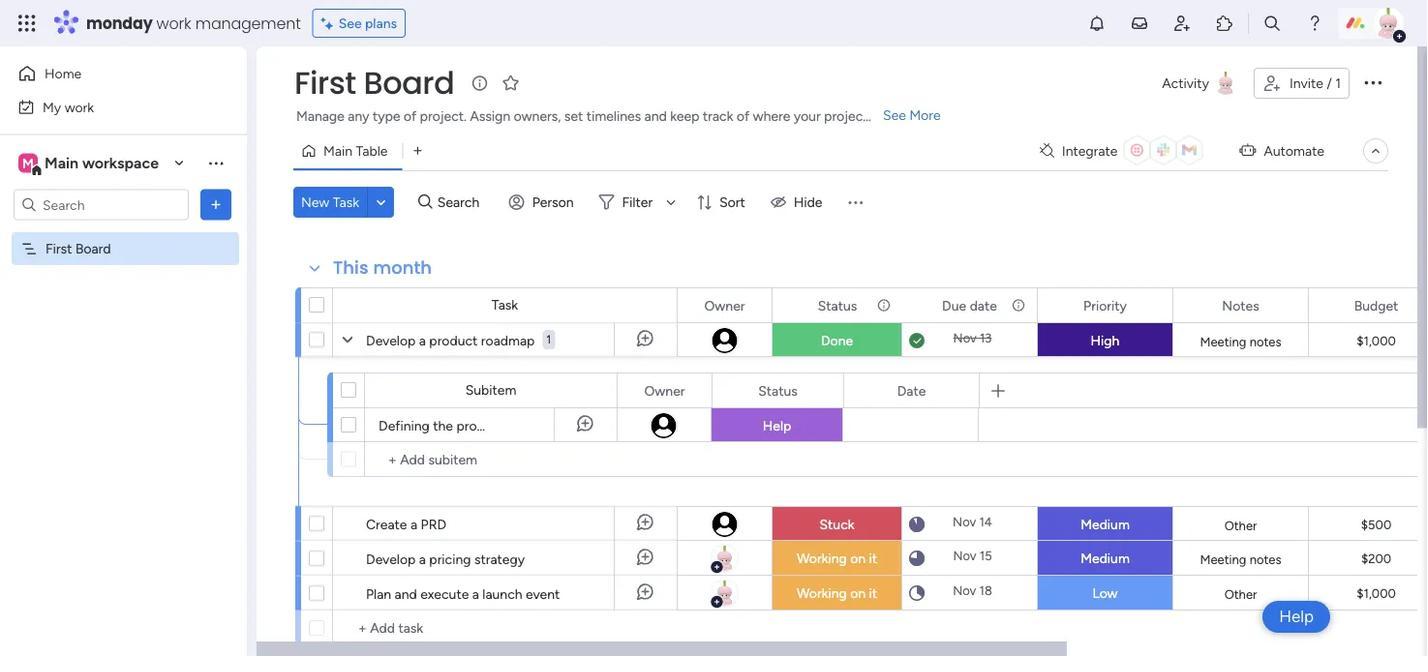 Task type: describe. For each thing, give the bounding box(es) containing it.
develop for develop a product roadmap
[[366, 332, 416, 349]]

project
[[824, 108, 868, 124]]

milestones.
[[638, 417, 707, 434]]

priority
[[1084, 297, 1127, 314]]

owners,
[[514, 108, 561, 124]]

invite
[[1290, 75, 1324, 92]]

filter
[[622, 194, 653, 211]]

product
[[429, 332, 478, 349]]

this
[[333, 256, 369, 280]]

nov 14
[[953, 515, 993, 530]]

column information image
[[876, 298, 892, 313]]

main table button
[[293, 136, 402, 167]]

monday
[[86, 12, 153, 34]]

pricing
[[429, 551, 471, 567]]

nov for nov 18
[[953, 583, 976, 599]]

Date field
[[893, 380, 931, 401]]

ruby anderson image
[[1373, 8, 1404, 39]]

$200
[[1361, 551, 1392, 567]]

arrow down image
[[660, 191, 683, 214]]

nov 15
[[953, 549, 992, 564]]

goals,
[[517, 417, 552, 434]]

add view image
[[414, 144, 422, 158]]

due
[[942, 297, 967, 314]]

create
[[366, 516, 407, 533]]

1 vertical spatial and
[[612, 417, 635, 434]]

high
[[1091, 333, 1120, 349]]

low
[[1093, 585, 1118, 602]]

launch
[[483, 586, 522, 602]]

features,
[[556, 417, 609, 434]]

see for see more
[[883, 107, 906, 123]]

2 it from the top
[[869, 585, 877, 602]]

see more
[[883, 107, 941, 123]]

defining the product's goals, features, and milestones.
[[379, 417, 707, 434]]

create a prd
[[366, 516, 446, 533]]

monday work management
[[86, 12, 301, 34]]

+ Add subitem text field
[[375, 448, 576, 472]]

help button
[[1263, 601, 1331, 633]]

stuck
[[820, 517, 855, 533]]

integrate
[[1062, 143, 1118, 159]]

options image
[[1362, 70, 1385, 94]]

any
[[348, 108, 369, 124]]

my
[[43, 99, 61, 115]]

meeting for medium
[[1200, 552, 1247, 567]]

sort
[[720, 194, 745, 211]]

main for main table
[[323, 143, 353, 159]]

see more link
[[881, 106, 943, 125]]

work for monday
[[156, 12, 191, 34]]

first board list box
[[0, 229, 247, 527]]

table
[[356, 143, 388, 159]]

column information image
[[1011, 298, 1026, 313]]

1 on from the top
[[850, 551, 866, 567]]

Search field
[[433, 189, 491, 216]]

home
[[45, 65, 82, 82]]

develop a pricing strategy
[[366, 551, 525, 567]]

angle down image
[[376, 195, 386, 210]]

automate
[[1264, 143, 1325, 159]]

first board inside list box
[[46, 241, 111, 257]]

my work
[[43, 99, 94, 115]]

assign
[[470, 108, 511, 124]]

add to favorites image
[[501, 73, 520, 92]]

new task
[[301, 194, 359, 211]]

m
[[22, 155, 34, 171]]

1 it from the top
[[869, 551, 877, 567]]

my work button
[[12, 92, 208, 123]]

owner for the right owner field
[[704, 297, 745, 314]]

main workspace
[[45, 154, 159, 172]]

1 vertical spatial status field
[[754, 380, 803, 401]]

workspace
[[82, 154, 159, 172]]

14
[[979, 515, 993, 530]]

collapse board header image
[[1368, 143, 1384, 159]]

home button
[[12, 58, 208, 89]]

dapulse integrations image
[[1040, 144, 1054, 158]]

person
[[532, 194, 574, 211]]

2 medium from the top
[[1081, 551, 1130, 567]]

date
[[897, 383, 926, 399]]

hide button
[[763, 187, 834, 218]]

nov for nov 15
[[953, 549, 977, 564]]

workspace selection element
[[18, 152, 162, 177]]

inbox image
[[1130, 14, 1149, 33]]

timelines
[[587, 108, 641, 124]]

the
[[433, 417, 453, 434]]

product's
[[457, 417, 514, 434]]

plans
[[365, 15, 397, 31]]

meeting notes for medium
[[1200, 552, 1282, 567]]

budget
[[1354, 297, 1399, 314]]

This month field
[[328, 256, 437, 281]]

new
[[301, 194, 330, 211]]

track
[[703, 108, 733, 124]]

project.
[[420, 108, 467, 124]]

menu image
[[846, 193, 865, 212]]

a for pricing
[[419, 551, 426, 567]]

meeting for done
[[1200, 334, 1247, 350]]

0 vertical spatial first board
[[294, 61, 454, 105]]

0 vertical spatial help
[[763, 418, 791, 434]]

Due date field
[[938, 295, 1002, 316]]

done
[[821, 333, 853, 349]]

date
[[970, 297, 997, 314]]

18
[[980, 583, 992, 599]]

see plans
[[339, 15, 397, 31]]

2 horizontal spatial and
[[645, 108, 667, 124]]

manage any type of project. assign owners, set timelines and keep track of where your project stands.
[[296, 108, 915, 124]]

nov 18
[[953, 583, 992, 599]]

prd
[[421, 516, 446, 533]]



Task type: locate. For each thing, give the bounding box(es) containing it.
see inside 'link'
[[883, 107, 906, 123]]

notifications image
[[1087, 14, 1107, 33]]

options image
[[206, 195, 226, 214]]

Notes field
[[1218, 295, 1264, 316]]

0 horizontal spatial board
[[75, 241, 111, 257]]

month
[[373, 256, 432, 280]]

1 develop from the top
[[366, 332, 416, 349]]

0 horizontal spatial status
[[758, 383, 798, 399]]

0 horizontal spatial owner field
[[640, 380, 690, 401]]

working
[[797, 551, 847, 567], [797, 585, 847, 602]]

task inside button
[[333, 194, 359, 211]]

notes up help button
[[1250, 552, 1282, 567]]

select product image
[[17, 14, 37, 33]]

nov left 15
[[953, 549, 977, 564]]

1 vertical spatial task
[[492, 297, 518, 313]]

4 nov from the top
[[953, 583, 976, 599]]

1 vertical spatial status
[[758, 383, 798, 399]]

help
[[763, 418, 791, 434], [1279, 607, 1314, 627]]

0 vertical spatial working
[[797, 551, 847, 567]]

+ Add task text field
[[343, 617, 668, 640]]

board inside list box
[[75, 241, 111, 257]]

first inside first board list box
[[46, 241, 72, 257]]

main right "workspace" icon
[[45, 154, 78, 172]]

where
[[753, 108, 791, 124]]

task
[[333, 194, 359, 211], [492, 297, 518, 313]]

1 vertical spatial working
[[797, 585, 847, 602]]

filter button
[[591, 187, 683, 218]]

1 vertical spatial help
[[1279, 607, 1314, 627]]

1 button
[[543, 322, 555, 357]]

1 horizontal spatial and
[[612, 417, 635, 434]]

new task button
[[293, 187, 367, 218]]

0 vertical spatial work
[[156, 12, 191, 34]]

0 horizontal spatial first board
[[46, 241, 111, 257]]

defining
[[379, 417, 430, 434]]

strategy
[[474, 551, 525, 567]]

1 horizontal spatial 1
[[1336, 75, 1341, 92]]

2 nov from the top
[[953, 515, 976, 530]]

plan
[[366, 586, 391, 602]]

and
[[645, 108, 667, 124], [612, 417, 635, 434], [395, 586, 417, 602]]

task right new
[[333, 194, 359, 211]]

0 horizontal spatial main
[[45, 154, 78, 172]]

0 vertical spatial board
[[364, 61, 454, 105]]

1 vertical spatial $1,000
[[1357, 586, 1396, 602]]

option
[[0, 231, 247, 235]]

person button
[[501, 187, 585, 218]]

2 on from the top
[[850, 585, 866, 602]]

work inside button
[[65, 99, 94, 115]]

0 horizontal spatial and
[[395, 586, 417, 602]]

1 horizontal spatial main
[[323, 143, 353, 159]]

a
[[419, 332, 426, 349], [411, 516, 417, 533], [419, 551, 426, 567], [472, 586, 479, 602]]

management
[[195, 12, 301, 34]]

activity button
[[1155, 68, 1246, 99]]

1 right roadmap
[[546, 333, 551, 347]]

2 notes from the top
[[1250, 552, 1282, 567]]

v2 done deadline image
[[909, 332, 925, 350]]

board down search in workspace field
[[75, 241, 111, 257]]

a left the prd
[[411, 516, 417, 533]]

Search in workspace field
[[41, 194, 162, 216]]

nov left 13
[[953, 331, 977, 346]]

main inside workspace selection element
[[45, 154, 78, 172]]

1 vertical spatial first
[[46, 241, 72, 257]]

0 horizontal spatial help
[[763, 418, 791, 434]]

and left keep
[[645, 108, 667, 124]]

1 nov from the top
[[953, 331, 977, 346]]

a left launch
[[472, 586, 479, 602]]

owner for the bottom owner field
[[644, 383, 685, 399]]

1 vertical spatial it
[[869, 585, 877, 602]]

notes
[[1250, 334, 1282, 350], [1250, 552, 1282, 567]]

board up type
[[364, 61, 454, 105]]

invite / 1 button
[[1254, 68, 1350, 99]]

2 meeting from the top
[[1200, 552, 1247, 567]]

meeting notes up help button
[[1200, 552, 1282, 567]]

first up manage in the left top of the page
[[294, 61, 356, 105]]

help image
[[1305, 14, 1325, 33]]

notes for medium
[[1250, 552, 1282, 567]]

1 vertical spatial meeting
[[1200, 552, 1247, 567]]

and right plan
[[395, 586, 417, 602]]

nov for nov 14
[[953, 515, 976, 530]]

execute
[[420, 586, 469, 602]]

invite members image
[[1173, 14, 1192, 33]]

1 horizontal spatial first board
[[294, 61, 454, 105]]

Priority field
[[1079, 295, 1132, 316]]

2 of from the left
[[737, 108, 750, 124]]

first board
[[294, 61, 454, 105], [46, 241, 111, 257]]

work right my
[[65, 99, 94, 115]]

keep
[[670, 108, 700, 124]]

nov for nov 13
[[953, 331, 977, 346]]

2 meeting notes from the top
[[1200, 552, 1282, 567]]

3 nov from the top
[[953, 549, 977, 564]]

workspace image
[[18, 153, 38, 174]]

0 horizontal spatial work
[[65, 99, 94, 115]]

notes for done
[[1250, 334, 1282, 350]]

a left pricing
[[419, 551, 426, 567]]

main left table
[[323, 143, 353, 159]]

1 vertical spatial owner field
[[640, 380, 690, 401]]

0 horizontal spatial status field
[[754, 380, 803, 401]]

develop down create on the left of the page
[[366, 551, 416, 567]]

1 horizontal spatial work
[[156, 12, 191, 34]]

develop left product
[[366, 332, 416, 349]]

1 meeting from the top
[[1200, 334, 1247, 350]]

see left plans
[[339, 15, 362, 31]]

1 horizontal spatial first
[[294, 61, 356, 105]]

status
[[818, 297, 857, 314], [758, 383, 798, 399]]

1 vertical spatial work
[[65, 99, 94, 115]]

this month
[[333, 256, 432, 280]]

develop a product roadmap
[[366, 332, 535, 349]]

1 vertical spatial other
[[1225, 587, 1257, 602]]

other
[[1225, 518, 1257, 534], [1225, 587, 1257, 602]]

1 horizontal spatial owner field
[[700, 295, 750, 316]]

a for prd
[[411, 516, 417, 533]]

1 of from the left
[[404, 108, 417, 124]]

first down search in workspace field
[[46, 241, 72, 257]]

more
[[910, 107, 941, 123]]

nov left 18
[[953, 583, 976, 599]]

1 horizontal spatial task
[[492, 297, 518, 313]]

0 vertical spatial meeting notes
[[1200, 334, 1282, 350]]

nov left 14
[[953, 515, 976, 530]]

1 vertical spatial working on it
[[797, 585, 877, 602]]

meeting notes for done
[[1200, 334, 1282, 350]]

main inside main table button
[[323, 143, 353, 159]]

1 horizontal spatial status
[[818, 297, 857, 314]]

0 vertical spatial other
[[1225, 518, 1257, 534]]

nov 13
[[953, 331, 992, 346]]

0 vertical spatial task
[[333, 194, 359, 211]]

0 vertical spatial it
[[869, 551, 877, 567]]

type
[[373, 108, 400, 124]]

0 vertical spatial see
[[339, 15, 362, 31]]

0 vertical spatial develop
[[366, 332, 416, 349]]

of
[[404, 108, 417, 124], [737, 108, 750, 124]]

1 vertical spatial medium
[[1081, 551, 1130, 567]]

15
[[980, 549, 992, 564]]

work right the monday
[[156, 12, 191, 34]]

plan and execute a launch event
[[366, 586, 560, 602]]

1 horizontal spatial status field
[[813, 295, 862, 316]]

working on it
[[797, 551, 877, 567], [797, 585, 877, 602]]

1 other from the top
[[1225, 518, 1257, 534]]

first
[[294, 61, 356, 105], [46, 241, 72, 257]]

meeting notes
[[1200, 334, 1282, 350], [1200, 552, 1282, 567]]

1 vertical spatial see
[[883, 107, 906, 123]]

stands.
[[872, 108, 915, 124]]

roadmap
[[481, 332, 535, 349]]

2 working from the top
[[797, 585, 847, 602]]

1 horizontal spatial owner
[[704, 297, 745, 314]]

1 notes from the top
[[1250, 334, 1282, 350]]

0 vertical spatial medium
[[1081, 517, 1130, 533]]

$500
[[1361, 518, 1392, 533]]

first board down search in workspace field
[[46, 241, 111, 257]]

$1,000
[[1357, 334, 1396, 349], [1357, 586, 1396, 602]]

2 develop from the top
[[366, 551, 416, 567]]

first board up type
[[294, 61, 454, 105]]

event
[[526, 586, 560, 602]]

manage
[[296, 108, 345, 124]]

1 vertical spatial meeting notes
[[1200, 552, 1282, 567]]

0 vertical spatial owner
[[704, 297, 745, 314]]

subitem
[[465, 382, 516, 398]]

see plans button
[[312, 9, 406, 38]]

1 vertical spatial notes
[[1250, 552, 1282, 567]]

0 vertical spatial status
[[818, 297, 857, 314]]

set
[[564, 108, 583, 124]]

owner
[[704, 297, 745, 314], [644, 383, 685, 399]]

1 horizontal spatial help
[[1279, 607, 1314, 627]]

0 vertical spatial meeting
[[1200, 334, 1247, 350]]

0 horizontal spatial see
[[339, 15, 362, 31]]

0 vertical spatial first
[[294, 61, 356, 105]]

see inside button
[[339, 15, 362, 31]]

1 horizontal spatial see
[[883, 107, 906, 123]]

1 medium from the top
[[1081, 517, 1130, 533]]

and right features,
[[612, 417, 635, 434]]

$1,000 down the $200
[[1357, 586, 1396, 602]]

task up roadmap
[[492, 297, 518, 313]]

workspace options image
[[206, 153, 226, 173]]

see left more
[[883, 107, 906, 123]]

First Board field
[[290, 61, 459, 105]]

Owner field
[[700, 295, 750, 316], [640, 380, 690, 401]]

hide
[[794, 194, 823, 211]]

1 horizontal spatial board
[[364, 61, 454, 105]]

help inside button
[[1279, 607, 1314, 627]]

v2 search image
[[418, 191, 433, 213]]

work
[[156, 12, 191, 34], [65, 99, 94, 115]]

Budget field
[[1350, 295, 1404, 316]]

1
[[1336, 75, 1341, 92], [546, 333, 551, 347]]

activity
[[1162, 75, 1209, 92]]

main table
[[323, 143, 388, 159]]

1 right /
[[1336, 75, 1341, 92]]

develop
[[366, 332, 416, 349], [366, 551, 416, 567]]

0 horizontal spatial 1
[[546, 333, 551, 347]]

0 vertical spatial working on it
[[797, 551, 877, 567]]

1 vertical spatial 1
[[546, 333, 551, 347]]

1 vertical spatial first board
[[46, 241, 111, 257]]

work for my
[[65, 99, 94, 115]]

0 horizontal spatial first
[[46, 241, 72, 257]]

nov
[[953, 331, 977, 346], [953, 515, 976, 530], [953, 549, 977, 564], [953, 583, 976, 599]]

autopilot image
[[1240, 138, 1256, 162]]

1 vertical spatial owner
[[644, 383, 685, 399]]

1 vertical spatial on
[[850, 585, 866, 602]]

/
[[1327, 75, 1332, 92]]

$1,000 down budget field
[[1357, 334, 1396, 349]]

meeting
[[1200, 334, 1247, 350], [1200, 552, 1247, 567]]

2 working on it from the top
[[797, 585, 877, 602]]

1 meeting notes from the top
[[1200, 334, 1282, 350]]

apps image
[[1215, 14, 1235, 33]]

0 horizontal spatial owner
[[644, 383, 685, 399]]

0 vertical spatial $1,000
[[1357, 334, 1396, 349]]

2 $1,000 from the top
[[1357, 586, 1396, 602]]

1 horizontal spatial of
[[737, 108, 750, 124]]

1 vertical spatial board
[[75, 241, 111, 257]]

0 vertical spatial 1
[[1336, 75, 1341, 92]]

sort button
[[689, 187, 757, 218]]

a left product
[[419, 332, 426, 349]]

invite / 1
[[1290, 75, 1341, 92]]

0 horizontal spatial task
[[333, 194, 359, 211]]

search everything image
[[1263, 14, 1282, 33]]

on
[[850, 551, 866, 567], [850, 585, 866, 602]]

main for main workspace
[[45, 154, 78, 172]]

0 vertical spatial notes
[[1250, 334, 1282, 350]]

your
[[794, 108, 821, 124]]

of right track
[[737, 108, 750, 124]]

notes down notes field
[[1250, 334, 1282, 350]]

1 vertical spatial develop
[[366, 551, 416, 567]]

a for product
[[419, 332, 426, 349]]

2 vertical spatial and
[[395, 586, 417, 602]]

1 $1,000 from the top
[[1357, 334, 1396, 349]]

meeting notes down notes field
[[1200, 334, 1282, 350]]

0 vertical spatial on
[[850, 551, 866, 567]]

Status field
[[813, 295, 862, 316], [754, 380, 803, 401]]

develop for develop a pricing strategy
[[366, 551, 416, 567]]

13
[[980, 331, 992, 346]]

0 vertical spatial owner field
[[700, 295, 750, 316]]

see
[[339, 15, 362, 31], [883, 107, 906, 123]]

0 vertical spatial and
[[645, 108, 667, 124]]

due date
[[942, 297, 997, 314]]

1 working from the top
[[797, 551, 847, 567]]

of right type
[[404, 108, 417, 124]]

board
[[364, 61, 454, 105], [75, 241, 111, 257]]

notes
[[1222, 297, 1260, 314]]

see for see plans
[[339, 15, 362, 31]]

show board description image
[[468, 74, 491, 93]]

0 horizontal spatial of
[[404, 108, 417, 124]]

medium
[[1081, 517, 1130, 533], [1081, 551, 1130, 567]]

2 other from the top
[[1225, 587, 1257, 602]]

1 working on it from the top
[[797, 551, 877, 567]]

0 vertical spatial status field
[[813, 295, 862, 316]]



Task type: vqa. For each thing, say whether or not it's contained in the screenshot.
Create a PRD
yes



